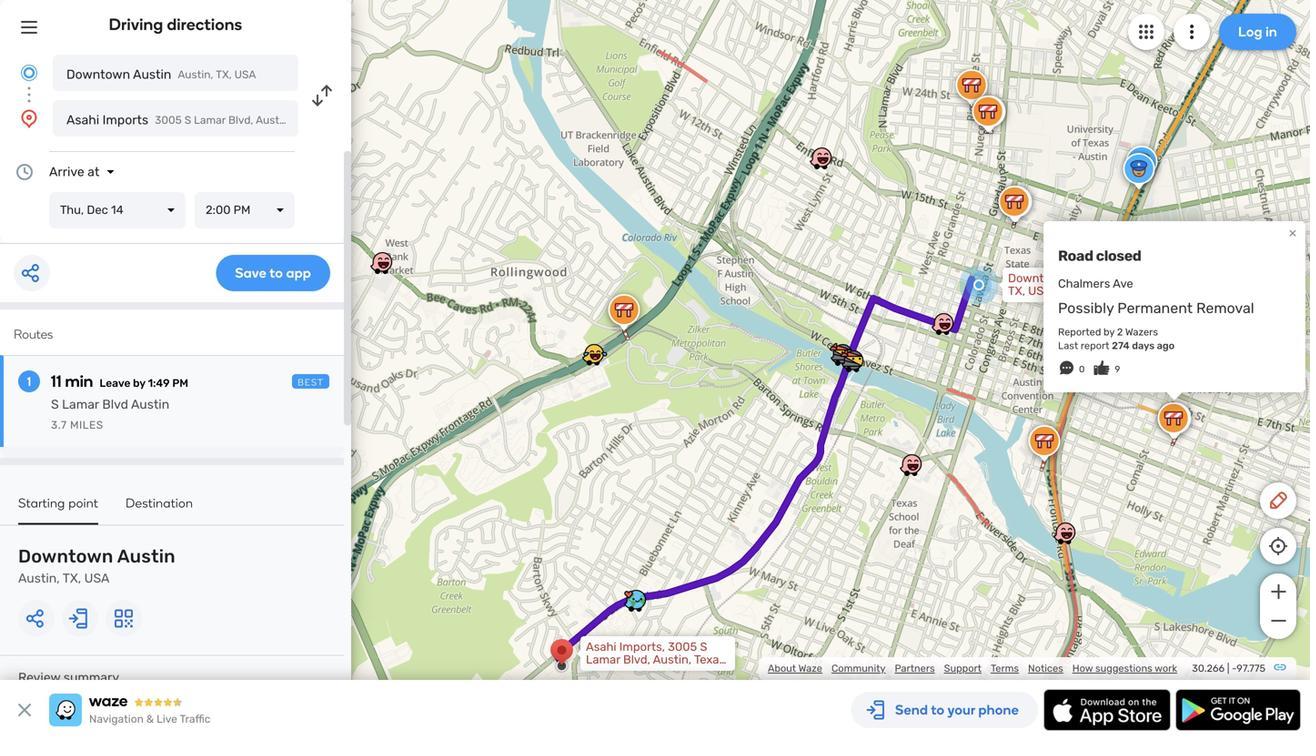 Task type: locate. For each thing, give the bounding box(es) containing it.
s
[[185, 114, 191, 127], [51, 397, 59, 412], [700, 640, 708, 654]]

austin inside s lamar blvd austin 3.7 miles
[[131, 397, 169, 412]]

1 vertical spatial tx,
[[1009, 284, 1026, 298]]

0 horizontal spatial blvd,
[[228, 114, 254, 127]]

0
[[1080, 364, 1086, 375]]

0 horizontal spatial texas,
[[294, 114, 325, 127]]

destination button
[[126, 495, 193, 523]]

states inside asahi imports, 3005 s lamar blvd, austin, texas, united states
[[626, 666, 662, 680]]

ave
[[1114, 277, 1134, 291]]

states for imports,
[[626, 666, 662, 680]]

3.7
[[51, 419, 67, 432]]

partners link
[[895, 662, 936, 675]]

2 vertical spatial lamar
[[586, 653, 621, 667]]

usa
[[235, 68, 256, 81], [1029, 284, 1052, 298], [84, 571, 110, 586]]

terms
[[991, 662, 1020, 675]]

1:49
[[148, 377, 170, 390]]

pm right 1:49
[[172, 377, 188, 390]]

0 vertical spatial by
[[1104, 326, 1115, 338]]

reported
[[1059, 326, 1102, 338]]

blvd,
[[228, 114, 254, 127], [624, 653, 651, 667]]

directions
[[167, 15, 243, 34]]

3005 right imports,
[[668, 640, 698, 654]]

2 vertical spatial downtown
[[18, 546, 113, 567]]

blvd
[[102, 397, 128, 412]]

0 vertical spatial 3005
[[155, 114, 182, 127]]

0 vertical spatial asahi
[[66, 112, 99, 127]]

asahi inside asahi imports, 3005 s lamar blvd, austin, texas, united states
[[586, 640, 617, 654]]

work
[[1155, 662, 1178, 675]]

0 vertical spatial austin
[[133, 67, 171, 82]]

united for imports
[[328, 114, 362, 127]]

usa up asahi imports 3005 s lamar blvd, austin, texas, united states
[[235, 68, 256, 81]]

1 vertical spatial texas,
[[695, 653, 729, 667]]

1 horizontal spatial 3005
[[668, 640, 698, 654]]

s inside s lamar blvd austin 3.7 miles
[[51, 397, 59, 412]]

austin down 1:49
[[131, 397, 169, 412]]

asahi left imports
[[66, 112, 99, 127]]

texas, inside asahi imports, 3005 s lamar blvd, austin, texas, united states
[[695, 653, 729, 667]]

how
[[1073, 662, 1094, 675]]

1 vertical spatial 3005
[[668, 640, 698, 654]]

3005
[[155, 114, 182, 127], [668, 640, 698, 654]]

s for imports
[[185, 114, 191, 127]]

1 horizontal spatial asahi
[[586, 640, 617, 654]]

1 horizontal spatial tx,
[[216, 68, 232, 81]]

2 vertical spatial tx,
[[63, 571, 81, 586]]

clock image
[[14, 161, 36, 183]]

lamar inside asahi imports, 3005 s lamar blvd, austin, texas, united states
[[586, 653, 621, 667]]

usa down point
[[84, 571, 110, 586]]

austin,
[[178, 68, 213, 81], [256, 114, 292, 127], [1071, 271, 1109, 285], [1112, 271, 1150, 285], [18, 571, 60, 586], [653, 653, 692, 667]]

blvd, inside asahi imports, 3005 s lamar blvd, austin, texas, united states
[[624, 653, 651, 667]]

30.266
[[1193, 662, 1226, 675]]

0 vertical spatial tx,
[[216, 68, 232, 81]]

downtown austin austin, tx, usa down point
[[18, 546, 176, 586]]

by inside "chalmers ave possibly permanent removal reported by 2 wazers last report 274 days ago"
[[1104, 326, 1115, 338]]

3005 inside asahi imports 3005 s lamar blvd, austin, texas, united states
[[155, 114, 182, 127]]

s inside asahi imports 3005 s lamar blvd, austin, texas, united states
[[185, 114, 191, 127]]

0 vertical spatial lamar
[[194, 114, 226, 127]]

notices link
[[1029, 662, 1064, 675]]

1 vertical spatial asahi
[[586, 640, 617, 654]]

tx, down starting point button
[[63, 571, 81, 586]]

1 vertical spatial austin
[[131, 397, 169, 412]]

0 horizontal spatial 3005
[[155, 114, 182, 127]]

0 horizontal spatial s
[[51, 397, 59, 412]]

united inside asahi imports 3005 s lamar blvd, austin, texas, united states
[[328, 114, 362, 127]]

asahi left imports,
[[586, 640, 617, 654]]

1 vertical spatial downtown
[[1009, 271, 1068, 285]]

by inside the 11 min leave by 1:49 pm
[[133, 377, 146, 390]]

blvd, for imports
[[228, 114, 254, 127]]

1 vertical spatial usa
[[1029, 284, 1052, 298]]

downtown up imports
[[66, 67, 130, 82]]

1 horizontal spatial pm
[[234, 203, 251, 217]]

1 horizontal spatial states
[[626, 666, 662, 680]]

tx, up asahi imports 3005 s lamar blvd, austin, texas, united states
[[216, 68, 232, 81]]

0 vertical spatial states
[[365, 114, 398, 127]]

austin, inside asahi imports, 3005 s lamar blvd, austin, texas, united states
[[653, 653, 692, 667]]

thu, dec 14 list box
[[49, 192, 186, 229]]

austin inside downtown austin austin, tx, usa
[[117, 546, 176, 567]]

austin down destination button on the left bottom
[[117, 546, 176, 567]]

united for imports,
[[586, 666, 623, 680]]

road
[[1059, 247, 1094, 264]]

1 vertical spatial s
[[51, 397, 59, 412]]

2 horizontal spatial lamar
[[586, 653, 621, 667]]

tx, left chalmers
[[1009, 284, 1026, 298]]

blvd, inside asahi imports 3005 s lamar blvd, austin, texas, united states
[[228, 114, 254, 127]]

states
[[365, 114, 398, 127], [626, 666, 662, 680]]

pencil image
[[1268, 490, 1290, 512]]

2 horizontal spatial s
[[700, 640, 708, 654]]

0 vertical spatial blvd,
[[228, 114, 254, 127]]

0 vertical spatial s
[[185, 114, 191, 127]]

austin down driving
[[133, 67, 171, 82]]

2 vertical spatial usa
[[84, 571, 110, 586]]

9
[[1116, 364, 1121, 375]]

pm right 2:00
[[234, 203, 251, 217]]

3005 inside asahi imports, 3005 s lamar blvd, austin, texas, united states
[[668, 640, 698, 654]]

0 horizontal spatial united
[[328, 114, 362, 127]]

location image
[[18, 107, 40, 129]]

usa inside downtown austin, austin, tx, usa
[[1029, 284, 1052, 298]]

community
[[832, 662, 886, 675]]

0 vertical spatial downtown
[[66, 67, 130, 82]]

&
[[146, 713, 154, 726]]

0 vertical spatial texas,
[[294, 114, 325, 127]]

s inside asahi imports, 3005 s lamar blvd, austin, texas, united states
[[700, 640, 708, 654]]

2 horizontal spatial usa
[[1029, 284, 1052, 298]]

downtown austin austin, tx, usa
[[66, 67, 256, 82], [18, 546, 176, 586]]

14
[[111, 203, 124, 217]]

navigation
[[89, 713, 144, 726]]

asahi for imports
[[66, 112, 99, 127]]

by
[[1104, 326, 1115, 338], [133, 377, 146, 390]]

3005 right imports
[[155, 114, 182, 127]]

s right imports,
[[700, 640, 708, 654]]

downtown
[[66, 67, 130, 82], [1009, 271, 1068, 285], [18, 546, 113, 567]]

1 vertical spatial lamar
[[62, 397, 99, 412]]

lamar
[[194, 114, 226, 127], [62, 397, 99, 412], [586, 653, 621, 667]]

2 vertical spatial austin
[[117, 546, 176, 567]]

1 horizontal spatial lamar
[[194, 114, 226, 127]]

austin
[[133, 67, 171, 82], [131, 397, 169, 412], [117, 546, 176, 567]]

downtown austin austin, tx, usa down "driving directions"
[[66, 67, 256, 82]]

1 vertical spatial states
[[626, 666, 662, 680]]

permanent
[[1118, 300, 1194, 317]]

link image
[[1274, 660, 1288, 675]]

united
[[328, 114, 362, 127], [586, 666, 623, 680]]

report
[[1081, 340, 1110, 352]]

0 horizontal spatial asahi
[[66, 112, 99, 127]]

current location image
[[18, 62, 40, 84]]

2 vertical spatial s
[[700, 640, 708, 654]]

1 horizontal spatial blvd,
[[624, 653, 651, 667]]

zoom in image
[[1268, 581, 1290, 603]]

by left 2
[[1104, 326, 1115, 338]]

lamar inside asahi imports 3005 s lamar blvd, austin, texas, united states
[[194, 114, 226, 127]]

texas,
[[294, 114, 325, 127], [695, 653, 729, 667]]

274
[[1113, 340, 1130, 352]]

usa left chalmers
[[1029, 284, 1052, 298]]

traffic
[[180, 713, 211, 726]]

1 horizontal spatial usa
[[235, 68, 256, 81]]

destination
[[126, 495, 193, 511]]

1 horizontal spatial by
[[1104, 326, 1115, 338]]

states inside asahi imports 3005 s lamar blvd, austin, texas, united states
[[365, 114, 398, 127]]

1 horizontal spatial texas,
[[695, 653, 729, 667]]

downtown down the road
[[1009, 271, 1068, 285]]

downtown down starting point button
[[18, 546, 113, 567]]

2:00 pm
[[206, 203, 251, 217]]

pm
[[234, 203, 251, 217], [172, 377, 188, 390]]

s up 3.7
[[51, 397, 59, 412]]

1 vertical spatial blvd,
[[624, 653, 651, 667]]

1 vertical spatial downtown austin austin, tx, usa
[[18, 546, 176, 586]]

0 horizontal spatial tx,
[[63, 571, 81, 586]]

closed
[[1097, 247, 1142, 264]]

starting
[[18, 495, 65, 511]]

s right imports
[[185, 114, 191, 127]]

notices
[[1029, 662, 1064, 675]]

2 horizontal spatial tx,
[[1009, 284, 1026, 298]]

1 horizontal spatial s
[[185, 114, 191, 127]]

united inside asahi imports, 3005 s lamar blvd, austin, texas, united states
[[586, 666, 623, 680]]

1 vertical spatial pm
[[172, 377, 188, 390]]

leave
[[100, 377, 131, 390]]

0 vertical spatial united
[[328, 114, 362, 127]]

0 horizontal spatial lamar
[[62, 397, 99, 412]]

0 horizontal spatial by
[[133, 377, 146, 390]]

live
[[157, 713, 177, 726]]

texas, for imports,
[[695, 653, 729, 667]]

asahi
[[66, 112, 99, 127], [586, 640, 617, 654]]

0 horizontal spatial states
[[365, 114, 398, 127]]

1 vertical spatial by
[[133, 377, 146, 390]]

routes
[[14, 326, 53, 342]]

0 vertical spatial pm
[[234, 203, 251, 217]]

by left 1:49
[[133, 377, 146, 390]]

1 horizontal spatial united
[[586, 666, 623, 680]]

states for imports
[[365, 114, 398, 127]]

downtown inside downtown austin, austin, tx, usa
[[1009, 271, 1068, 285]]

1 vertical spatial united
[[586, 666, 623, 680]]

tx,
[[216, 68, 232, 81], [1009, 284, 1026, 298], [63, 571, 81, 586]]

0 horizontal spatial pm
[[172, 377, 188, 390]]

× link
[[1285, 224, 1302, 241]]

lamar inside s lamar blvd austin 3.7 miles
[[62, 397, 99, 412]]

at
[[88, 164, 100, 179]]

texas, inside asahi imports 3005 s lamar blvd, austin, texas, united states
[[294, 114, 325, 127]]

about waze link
[[768, 662, 823, 675]]



Task type: describe. For each thing, give the bounding box(es) containing it.
suggestions
[[1096, 662, 1153, 675]]

x image
[[14, 699, 36, 721]]

s for imports,
[[700, 640, 708, 654]]

lamar for imports,
[[586, 653, 621, 667]]

chalmers ave possibly permanent removal reported by 2 wazers last report 274 days ago
[[1059, 277, 1255, 352]]

arrive at
[[49, 164, 100, 179]]

starting point button
[[18, 495, 98, 525]]

driving
[[109, 15, 163, 34]]

partners
[[895, 662, 936, 675]]

removal
[[1197, 300, 1255, 317]]

downtown austin, austin, tx, usa
[[1009, 271, 1150, 298]]

about waze community partners support terms notices how suggestions work
[[768, 662, 1178, 675]]

road closed
[[1059, 247, 1142, 264]]

0 vertical spatial usa
[[235, 68, 256, 81]]

summary
[[64, 670, 119, 685]]

support link
[[945, 662, 982, 675]]

starting point
[[18, 495, 98, 511]]

wazers
[[1126, 326, 1159, 338]]

asahi imports 3005 s lamar blvd, austin, texas, united states
[[66, 112, 398, 127]]

imports
[[102, 112, 149, 127]]

thu, dec 14
[[60, 203, 124, 217]]

pm inside 2:00 pm list box
[[234, 203, 251, 217]]

chalmers
[[1059, 277, 1111, 291]]

best
[[298, 377, 324, 388]]

|
[[1228, 662, 1230, 675]]

×
[[1290, 224, 1298, 241]]

asahi for imports,
[[586, 640, 617, 654]]

navigation & live traffic
[[89, 713, 211, 726]]

tx, inside downtown austin, austin, tx, usa
[[1009, 284, 1026, 298]]

97.775
[[1238, 662, 1266, 675]]

possibly
[[1059, 300, 1115, 317]]

2
[[1118, 326, 1124, 338]]

days
[[1133, 340, 1155, 352]]

zoom out image
[[1268, 610, 1290, 632]]

30.266 | -97.775
[[1193, 662, 1266, 675]]

blvd, for imports,
[[624, 653, 651, 667]]

min
[[65, 371, 93, 391]]

imports,
[[620, 640, 665, 654]]

pm inside the 11 min leave by 1:49 pm
[[172, 377, 188, 390]]

review
[[18, 670, 60, 685]]

0 vertical spatial downtown austin austin, tx, usa
[[66, 67, 256, 82]]

arrive
[[49, 164, 84, 179]]

driving directions
[[109, 15, 243, 34]]

3005 for imports,
[[668, 640, 698, 654]]

dec
[[87, 203, 108, 217]]

0 horizontal spatial usa
[[84, 571, 110, 586]]

1
[[27, 374, 31, 389]]

point
[[68, 495, 98, 511]]

last
[[1059, 340, 1079, 352]]

s lamar blvd austin 3.7 miles
[[51, 397, 169, 432]]

2:00 pm list box
[[195, 192, 295, 229]]

-
[[1233, 662, 1238, 675]]

11 min leave by 1:49 pm
[[51, 371, 188, 391]]

about
[[768, 662, 797, 675]]

austin, inside asahi imports 3005 s lamar blvd, austin, texas, united states
[[256, 114, 292, 127]]

review summary
[[18, 670, 119, 685]]

texas, for imports
[[294, 114, 325, 127]]

11
[[51, 371, 62, 391]]

how suggestions work link
[[1073, 662, 1178, 675]]

asahi imports, 3005 s lamar blvd, austin, texas, united states
[[586, 640, 729, 680]]

waze
[[799, 662, 823, 675]]

terms link
[[991, 662, 1020, 675]]

3005 for imports
[[155, 114, 182, 127]]

support
[[945, 662, 982, 675]]

community link
[[832, 662, 886, 675]]

miles
[[70, 419, 104, 432]]

lamar for imports
[[194, 114, 226, 127]]

thu,
[[60, 203, 84, 217]]

ago
[[1158, 340, 1175, 352]]

2:00
[[206, 203, 231, 217]]



Task type: vqa. For each thing, say whether or not it's contained in the screenshot.
the middle TX,
yes



